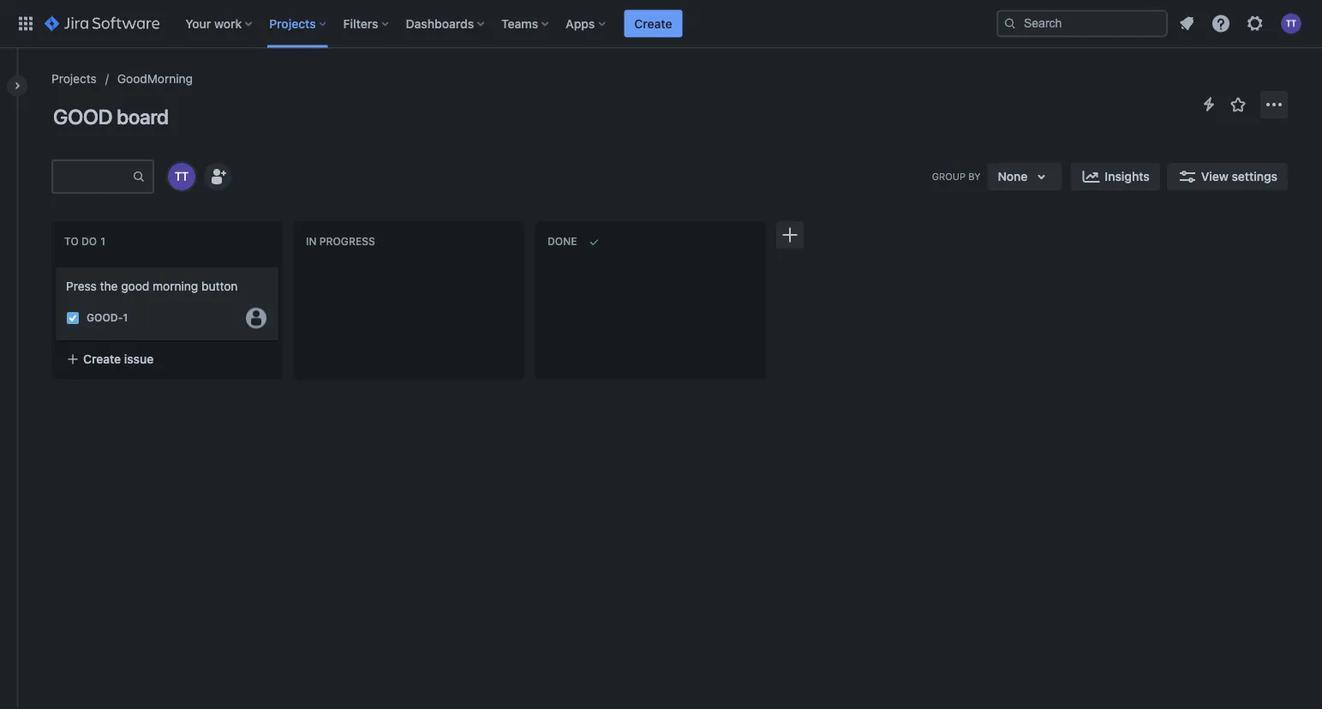 Task type: vqa. For each thing, say whether or not it's contained in the screenshot.
Terry corresponding to NAC
no



Task type: describe. For each thing, give the bounding box(es) containing it.
in
[[306, 235, 317, 247]]

by
[[969, 171, 981, 182]]

filters
[[344, 16, 379, 30]]

terry turtle image
[[168, 163, 195, 190]]

to do element
[[64, 235, 109, 248]]

to do
[[64, 235, 97, 247]]

none button
[[988, 163, 1063, 190]]

view
[[1202, 169, 1229, 183]]

good-
[[87, 312, 123, 324]]

search image
[[1004, 17, 1018, 30]]

dashboards button
[[401, 10, 491, 37]]

create issue image
[[45, 256, 66, 276]]

your profile and settings image
[[1282, 13, 1302, 34]]

group
[[933, 171, 966, 182]]

create button
[[624, 10, 683, 37]]

good board
[[53, 105, 169, 129]]

your
[[185, 16, 211, 30]]

insights button
[[1071, 163, 1161, 190]]

unassigned image
[[246, 308, 267, 328]]

add people image
[[207, 166, 228, 187]]

your work
[[185, 16, 242, 30]]

help image
[[1211, 13, 1232, 34]]

Search this board text field
[[53, 161, 132, 192]]

create for create
[[635, 16, 673, 30]]

work
[[214, 16, 242, 30]]

star good board image
[[1229, 94, 1249, 115]]

the
[[100, 279, 118, 293]]

apps button
[[561, 10, 612, 37]]

create column image
[[780, 225, 801, 245]]

press the good morning button
[[66, 279, 238, 293]]

in progress
[[306, 235, 375, 247]]

progress
[[320, 235, 375, 247]]

projects link
[[51, 69, 97, 89]]

projects for projects popup button
[[269, 16, 316, 30]]

your work button
[[180, 10, 259, 37]]

goodmorning link
[[117, 69, 193, 89]]

1
[[123, 312, 128, 324]]

banner containing your work
[[0, 0, 1323, 48]]

good
[[53, 105, 112, 129]]

settings
[[1232, 169, 1278, 183]]



Task type: locate. For each thing, give the bounding box(es) containing it.
insights
[[1106, 169, 1150, 183]]

Search field
[[997, 10, 1169, 37]]

notifications image
[[1177, 13, 1198, 34]]

dashboards
[[406, 16, 474, 30]]

create inside "button"
[[83, 352, 121, 366]]

projects for "projects" link
[[51, 72, 97, 86]]

create
[[635, 16, 673, 30], [83, 352, 121, 366]]

banner
[[0, 0, 1323, 48]]

view settings
[[1202, 169, 1278, 183]]

button
[[202, 279, 238, 293]]

morning
[[153, 279, 198, 293]]

good-1
[[87, 312, 128, 324]]

more image
[[1265, 94, 1285, 115]]

0 vertical spatial projects
[[269, 16, 316, 30]]

create issue button
[[56, 344, 279, 375]]

good
[[121, 279, 149, 293]]

create left issue on the left
[[83, 352, 121, 366]]

1 vertical spatial projects
[[51, 72, 97, 86]]

create right apps popup button
[[635, 16, 673, 30]]

good-1 link
[[87, 311, 128, 325]]

projects inside popup button
[[269, 16, 316, 30]]

0 horizontal spatial projects
[[51, 72, 97, 86]]

create inside button
[[635, 16, 673, 30]]

teams
[[502, 16, 539, 30]]

projects button
[[264, 10, 333, 37]]

create issue
[[83, 352, 154, 366]]

create for create issue
[[83, 352, 121, 366]]

sidebar navigation image
[[0, 69, 38, 103]]

apps
[[566, 16, 595, 30]]

do
[[81, 235, 97, 247]]

1 horizontal spatial projects
[[269, 16, 316, 30]]

settings image
[[1246, 13, 1266, 34]]

0 horizontal spatial create
[[83, 352, 121, 366]]

board
[[117, 105, 169, 129]]

teams button
[[497, 10, 556, 37]]

filters button
[[338, 10, 396, 37]]

appswitcher icon image
[[15, 13, 36, 34]]

press
[[66, 279, 97, 293]]

projects
[[269, 16, 316, 30], [51, 72, 97, 86]]

projects right work
[[269, 16, 316, 30]]

group by
[[933, 171, 981, 182]]

jira software image
[[45, 13, 160, 34], [45, 13, 160, 34]]

goodmorning
[[117, 72, 193, 86]]

automations menu button icon image
[[1199, 94, 1220, 114]]

1 vertical spatial create
[[83, 352, 121, 366]]

view settings button
[[1168, 163, 1289, 190]]

1 horizontal spatial create
[[635, 16, 673, 30]]

to
[[64, 235, 79, 247]]

insights image
[[1081, 166, 1102, 187]]

primary element
[[10, 0, 997, 48]]

task image
[[66, 311, 80, 325]]

none
[[998, 169, 1028, 183]]

projects up good
[[51, 72, 97, 86]]

done
[[548, 235, 577, 247]]

0 vertical spatial create
[[635, 16, 673, 30]]

issue
[[124, 352, 154, 366]]



